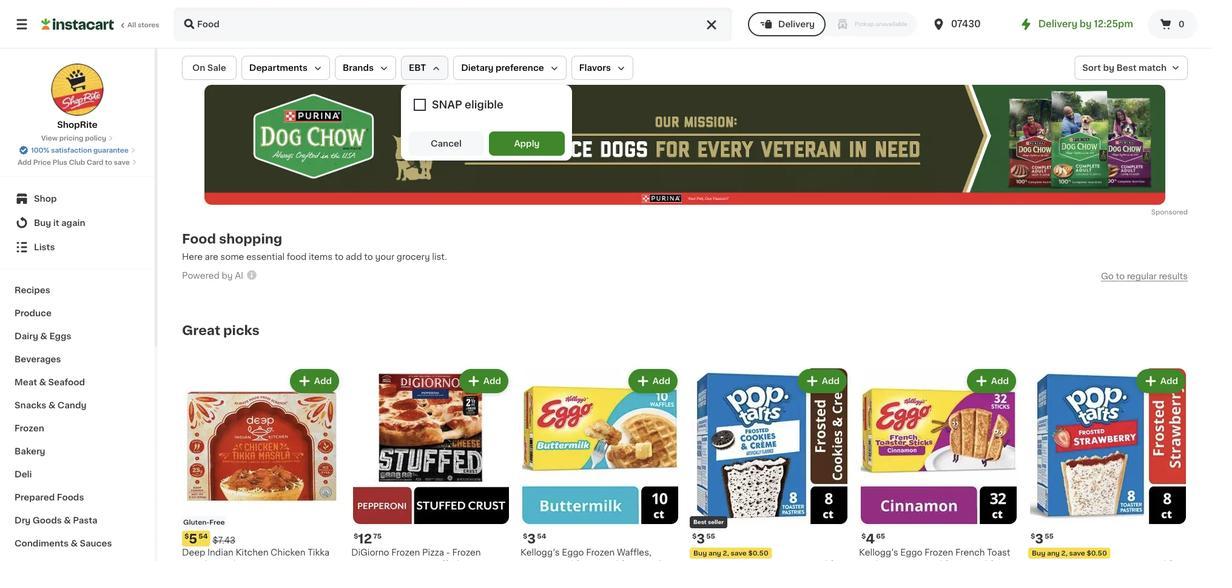 Task type: vqa. For each thing, say whether or not it's contained in the screenshot.
the items
yes



Task type: locate. For each thing, give the bounding box(es) containing it.
2 horizontal spatial buy
[[1032, 550, 1045, 557]]

delivery
[[1038, 20, 1077, 29], [778, 20, 815, 29]]

2, for third add button from right
[[723, 550, 729, 557]]

1 add button from the left
[[291, 371, 338, 392]]

kellogg's inside the kellogg's eggo frozen waffles, frozen breakfast, breakfast food
[[520, 549, 560, 557]]

1 $ 3 55 from the left
[[692, 533, 715, 546]]

eggo for 3
[[562, 549, 584, 557]]

card
[[87, 159, 103, 166]]

None search field
[[173, 7, 732, 41]]

eggo for 4
[[900, 549, 922, 557]]

2 eggo from the left
[[900, 549, 922, 557]]

0 horizontal spatial breakfast,
[[551, 561, 594, 562]]

$ inside $ 5 54
[[184, 534, 189, 540]]

55 for third add button from right
[[706, 534, 715, 540]]

1 eggo from the left
[[562, 549, 584, 557]]

any down seller
[[709, 550, 721, 557]]

1 54 from the left
[[199, 534, 208, 540]]

pizza up stuffed
[[422, 549, 444, 557]]

add button
[[291, 371, 338, 392], [460, 371, 507, 392], [630, 371, 676, 392], [799, 371, 846, 392], [968, 371, 1015, 392], [1137, 371, 1184, 392]]

0 horizontal spatial 54
[[199, 534, 208, 540]]

1 horizontal spatial buy
[[693, 550, 707, 557]]

recipes
[[15, 286, 50, 295]]

2 horizontal spatial 3
[[1035, 533, 1044, 546]]

tikka
[[308, 549, 329, 557]]

54 inside $ 5 54
[[199, 534, 208, 540]]

departments
[[249, 64, 308, 72]]

0 horizontal spatial 3
[[527, 533, 536, 546]]

instacart logo image
[[41, 17, 114, 32]]

shoprite logo image
[[51, 63, 104, 116]]

dry goods & pasta
[[15, 517, 97, 525]]

0 vertical spatial -
[[446, 549, 450, 557]]

buy down 'best seller'
[[693, 550, 707, 557]]

1 horizontal spatial buy any 2, save $0.50
[[1032, 550, 1107, 557]]

buy for third add button from right
[[693, 550, 707, 557]]

5 product group from the left
[[859, 367, 1018, 562]]

kellogg's up sticks,
[[859, 549, 898, 557]]

delivery inside button
[[778, 20, 815, 29]]

buy any 2, save $0.50
[[693, 550, 768, 557], [1032, 550, 1107, 557]]

& left sauces
[[71, 540, 78, 548]]

on sale button
[[182, 56, 236, 80]]

0 horizontal spatial buy any 2, save $0.50
[[693, 550, 768, 557]]

breakfast, inside kellogg's eggo frozen french toast sticks, frozen breakfast, breakfas
[[920, 561, 963, 562]]

deep indian kitchen chicken tikka masala, medium spice
[[182, 549, 329, 562]]

5 $ from the left
[[861, 534, 866, 540]]

1 buy any 2, save $0.50 from the left
[[693, 550, 768, 557]]

condiments & sauces link
[[7, 533, 147, 556]]

prepared foods link
[[7, 487, 147, 510]]

kellogg's inside kellogg's eggo frozen french toast sticks, frozen breakfast, breakfas
[[859, 549, 898, 557]]

1 horizontal spatial kellogg's
[[859, 549, 898, 557]]

12:25pm
[[1094, 20, 1133, 29]]

delivery for delivery
[[778, 20, 815, 29]]

0 horizontal spatial best
[[693, 520, 707, 526]]

add for third add button from right
[[822, 377, 840, 386]]

eggo inside the kellogg's eggo frozen waffles, frozen breakfast, breakfast food
[[562, 549, 584, 557]]

2 breakfast, from the left
[[920, 561, 963, 562]]

snacks & candy
[[15, 402, 86, 410]]

all
[[127, 22, 136, 28]]

brands button
[[335, 56, 396, 80]]

1 vertical spatial by
[[1103, 64, 1114, 72]]

view
[[41, 135, 58, 142]]

it
[[53, 219, 59, 227]]

0 horizontal spatial 55
[[706, 534, 715, 540]]

54 up the kellogg's eggo frozen waffles, frozen breakfast, breakfast food
[[537, 534, 546, 540]]

here
[[182, 253, 203, 261]]

kellogg's eggo frozen waffles, frozen breakfast, breakfast food
[[520, 549, 663, 562]]

add price plus club card to save link
[[18, 158, 137, 167]]

$ 12 75
[[354, 533, 382, 546]]

breakfast
[[596, 561, 637, 562]]

- up stuffed
[[446, 549, 450, 557]]

1 horizontal spatial pizza
[[422, 549, 444, 557]]

0 horizontal spatial $ 3 55
[[692, 533, 715, 546]]

buy any 2, save $0.50 for third add button from right
[[693, 550, 768, 557]]

dietary preference
[[461, 64, 544, 72]]

pizza left stuffed
[[397, 561, 419, 562]]

1 horizontal spatial delivery
[[1038, 20, 1077, 29]]

1 horizontal spatial $0.50
[[1087, 550, 1107, 557]]

crust
[[461, 561, 485, 562]]

by inside field
[[1103, 64, 1114, 72]]

by right sort
[[1103, 64, 1114, 72]]

55 for first add button from right
[[1045, 534, 1054, 540]]

food shopping
[[182, 233, 282, 245]]

1 horizontal spatial best
[[1116, 64, 1137, 72]]

54 inside $ 3 54
[[537, 534, 546, 540]]

1 horizontal spatial eggo
[[900, 549, 922, 557]]

1 2, from the left
[[723, 550, 729, 557]]

0 horizontal spatial save
[[114, 159, 130, 166]]

1 horizontal spatial 3
[[697, 533, 705, 546]]

2 kellogg's from the left
[[859, 549, 898, 557]]

2 vertical spatial by
[[222, 271, 233, 280]]

0 horizontal spatial $0.50
[[748, 550, 768, 557]]

buy any 2, save $0.50 for first add button from right
[[1032, 550, 1107, 557]]

produce
[[15, 309, 52, 318]]

sort by best match
[[1082, 64, 1167, 72]]

2 55 from the left
[[1045, 534, 1054, 540]]

$ 3 54
[[523, 533, 546, 546]]

add
[[18, 159, 32, 166], [314, 377, 332, 386], [483, 377, 501, 386], [653, 377, 670, 386], [822, 377, 840, 386], [991, 377, 1009, 386], [1160, 377, 1178, 386]]

shopping
[[219, 233, 282, 245]]

breakfast, down french
[[920, 561, 963, 562]]

100% satisfaction guarantee
[[31, 147, 129, 154]]

dairy
[[15, 332, 38, 341]]

recipes link
[[7, 279, 147, 302]]

1 $ from the left
[[184, 534, 189, 540]]

french
[[955, 549, 985, 557]]

& inside 'link'
[[64, 517, 71, 525]]

2 horizontal spatial save
[[1069, 550, 1085, 557]]

dry goods & pasta link
[[7, 510, 147, 533]]

frozen up bakery
[[15, 425, 44, 433]]

kellogg's down $ 3 54
[[520, 549, 560, 557]]

0 horizontal spatial kellogg's
[[520, 549, 560, 557]]

by for powered
[[222, 271, 233, 280]]

2 product group from the left
[[351, 367, 511, 562]]

dietary
[[461, 64, 494, 72]]

great picks
[[182, 324, 260, 337]]

best left seller
[[693, 520, 707, 526]]

policy
[[85, 135, 106, 142]]

product group containing 5
[[182, 367, 342, 562]]

pizza right crust
[[487, 561, 509, 562]]

cancel
[[431, 140, 462, 148]]

0 horizontal spatial -
[[421, 561, 425, 562]]

results
[[1159, 272, 1188, 281]]

$
[[184, 534, 189, 540], [354, 534, 358, 540], [523, 534, 527, 540], [692, 534, 697, 540], [861, 534, 866, 540], [1031, 534, 1035, 540]]

0 horizontal spatial eggo
[[562, 549, 584, 557]]

kellogg's eggo frozen french toast sticks, frozen breakfast, breakfas
[[859, 549, 1010, 562]]

0 vertical spatial by
[[1080, 20, 1092, 29]]

1 breakfast, from the left
[[551, 561, 594, 562]]

regular
[[1127, 272, 1157, 281]]

any right toast
[[1047, 550, 1060, 557]]

& left candy
[[48, 402, 55, 410]]

2 any from the left
[[1047, 550, 1060, 557]]

dairy & eggs
[[15, 332, 71, 341]]

1 55 from the left
[[706, 534, 715, 540]]

to right go
[[1116, 272, 1125, 281]]

54 for 3
[[537, 534, 546, 540]]

1 horizontal spatial any
[[1047, 550, 1060, 557]]

2 $ 3 55 from the left
[[1031, 533, 1054, 546]]

Best match Sort by field
[[1074, 56, 1188, 80]]

-
[[446, 549, 450, 557], [421, 561, 425, 562]]

2 $ from the left
[[354, 534, 358, 540]]

Search field
[[175, 8, 731, 40]]

0 horizontal spatial any
[[709, 550, 721, 557]]

2 horizontal spatial by
[[1103, 64, 1114, 72]]

add for first add button from right
[[1160, 377, 1178, 386]]

& left eggs on the left of page
[[40, 332, 47, 341]]

1 horizontal spatial save
[[731, 550, 747, 557]]

add button for deep indian kitchen chicken tikka masala, medium spice
[[291, 371, 338, 392]]

1 product group from the left
[[182, 367, 342, 562]]

55
[[706, 534, 715, 540], [1045, 534, 1054, 540]]

07430 button
[[932, 7, 1004, 41]]

free
[[209, 520, 225, 526]]

pizza
[[422, 549, 444, 557], [397, 561, 419, 562], [487, 561, 509, 562]]

1 any from the left
[[709, 550, 721, 557]]

service type group
[[748, 12, 917, 36]]

departments button
[[241, 56, 330, 80]]

5 add button from the left
[[968, 371, 1015, 392]]

6 product group from the left
[[1028, 367, 1188, 562]]

sale
[[207, 64, 226, 72]]

any for third add button from right
[[709, 550, 721, 557]]

shop
[[34, 195, 57, 203]]

go to regular results
[[1101, 272, 1188, 281]]

& right meat
[[39, 379, 46, 387]]

1 horizontal spatial $ 3 55
[[1031, 533, 1054, 546]]

3 $ from the left
[[523, 534, 527, 540]]

- left stuffed
[[421, 561, 425, 562]]

2 buy any 2, save $0.50 from the left
[[1032, 550, 1107, 557]]

1 kellogg's from the left
[[520, 549, 560, 557]]

1 horizontal spatial by
[[1080, 20, 1092, 29]]

shop link
[[7, 187, 147, 211]]

54 right the 5
[[199, 534, 208, 540]]

frozen up pepperoni
[[391, 549, 420, 557]]

$ 3 55 for third add button from right
[[692, 533, 715, 546]]

0 horizontal spatial delivery
[[778, 20, 815, 29]]

goods
[[33, 517, 62, 525]]

2,
[[723, 550, 729, 557], [1061, 550, 1068, 557]]

best inside field
[[1116, 64, 1137, 72]]

breakfast, left 'breakfast'
[[551, 561, 594, 562]]

2 54 from the left
[[537, 534, 546, 540]]

3 3 from the left
[[1035, 533, 1044, 546]]

to inside button
[[1116, 272, 1125, 281]]

1 horizontal spatial 55
[[1045, 534, 1054, 540]]

by left 12:25pm
[[1080, 20, 1092, 29]]

best left match
[[1116, 64, 1137, 72]]

buy left it
[[34, 219, 51, 227]]

0 horizontal spatial 2,
[[723, 550, 729, 557]]

0 vertical spatial best
[[1116, 64, 1137, 72]]

1 horizontal spatial 2,
[[1061, 550, 1068, 557]]

2 3 from the left
[[697, 533, 705, 546]]

kellogg's
[[520, 549, 560, 557], [859, 549, 898, 557]]

& for dairy
[[40, 332, 47, 341]]

0 horizontal spatial by
[[222, 271, 233, 280]]

product group
[[182, 367, 342, 562], [351, 367, 511, 562], [520, 367, 680, 562], [690, 367, 849, 562], [859, 367, 1018, 562], [1028, 367, 1188, 562]]

add price plus club card to save
[[18, 159, 130, 166]]

$ 4 65
[[861, 533, 885, 546]]

2 add button from the left
[[460, 371, 507, 392]]

2 2, from the left
[[1061, 550, 1068, 557]]

add for add button for deep indian kitchen chicken tikka masala, medium spice
[[314, 377, 332, 386]]

produce link
[[7, 302, 147, 325]]

1 horizontal spatial 54
[[537, 534, 546, 540]]

view pricing policy
[[41, 135, 106, 142]]

frozen up 'breakfast'
[[586, 549, 615, 557]]

plus
[[53, 159, 67, 166]]

stuffed
[[427, 561, 459, 562]]

buy right toast
[[1032, 550, 1045, 557]]

meat & seafood link
[[7, 371, 147, 394]]

seller
[[708, 520, 724, 526]]

frozen down $ 3 54
[[520, 561, 549, 562]]

ai
[[235, 271, 243, 280]]

1 horizontal spatial -
[[446, 549, 450, 557]]

grocery
[[397, 253, 430, 261]]

bakery
[[15, 448, 45, 456]]

add for add button for digiorno frozen pizza - frozen pepperoni pizza - stuffed crust pizza
[[483, 377, 501, 386]]

save
[[114, 159, 130, 166], [731, 550, 747, 557], [1069, 550, 1085, 557]]

1 horizontal spatial breakfast,
[[920, 561, 963, 562]]

add
[[346, 253, 362, 261]]

by left ai
[[222, 271, 233, 280]]

any for first add button from right
[[1047, 550, 1060, 557]]

100% satisfaction guarantee button
[[19, 143, 136, 155]]

& left pasta
[[64, 517, 71, 525]]

frozen right sticks,
[[889, 561, 918, 562]]

any
[[709, 550, 721, 557], [1047, 550, 1060, 557]]

save inside add price plus club card to save link
[[114, 159, 130, 166]]

frozen
[[15, 425, 44, 433], [391, 549, 420, 557], [452, 549, 481, 557], [586, 549, 615, 557], [925, 549, 953, 557], [520, 561, 549, 562], [889, 561, 918, 562]]

eggo inside kellogg's eggo frozen french toast sticks, frozen breakfast, breakfas
[[900, 549, 922, 557]]

$ inside $ 12 75
[[354, 534, 358, 540]]

3 add button from the left
[[630, 371, 676, 392]]

$0.50
[[748, 550, 768, 557], [1087, 550, 1107, 557]]

go
[[1101, 272, 1114, 281]]



Task type: describe. For each thing, give the bounding box(es) containing it.
guarantee
[[93, 147, 129, 154]]

gluten-free
[[183, 520, 225, 526]]

buy it again link
[[7, 211, 147, 235]]

pepperoni
[[351, 561, 395, 562]]

gluten-
[[183, 520, 209, 526]]

3 for third add button from right
[[697, 533, 705, 546]]

food
[[182, 233, 216, 245]]

brands
[[343, 64, 374, 72]]

chicken
[[271, 549, 305, 557]]

1 3 from the left
[[527, 533, 536, 546]]

1 vertical spatial best
[[693, 520, 707, 526]]

your
[[375, 253, 394, 261]]

0
[[1178, 20, 1184, 29]]

add inside add price plus club card to save link
[[18, 159, 32, 166]]

stores
[[138, 22, 159, 28]]

here are some essential food items to add to your grocery list.
[[182, 253, 447, 261]]

lists link
[[7, 235, 147, 260]]

add button for digiorno frozen pizza - frozen pepperoni pizza - stuffed crust pizza
[[460, 371, 507, 392]]

• sponsored: purina dog chow image
[[204, 85, 1165, 205]]

100%
[[31, 147, 49, 154]]

foods
[[57, 494, 84, 502]]

indian
[[207, 549, 233, 557]]

medium
[[216, 561, 251, 562]]

breakfast, inside the kellogg's eggo frozen waffles, frozen breakfast, breakfast food
[[551, 561, 594, 562]]

0 horizontal spatial buy
[[34, 219, 51, 227]]

deli link
[[7, 463, 147, 487]]

0 horizontal spatial pizza
[[397, 561, 419, 562]]

3 for first add button from right
[[1035, 533, 1044, 546]]

2, for first add button from right
[[1061, 550, 1068, 557]]

satisfaction
[[51, 147, 92, 154]]

dairy & eggs link
[[7, 325, 147, 348]]

lists
[[34, 243, 55, 252]]

pricing
[[59, 135, 83, 142]]

food
[[287, 253, 307, 261]]

nsored
[[1164, 209, 1188, 216]]

to left add
[[335, 253, 344, 261]]

apply button
[[489, 132, 565, 156]]

list.
[[432, 253, 447, 261]]

view pricing policy link
[[41, 133, 113, 143]]

to right add
[[364, 253, 373, 261]]

product group containing 4
[[859, 367, 1018, 562]]

prepared
[[15, 494, 55, 502]]

buy it again
[[34, 219, 85, 227]]

$5.54 original price: $7.43 element
[[182, 531, 342, 547]]

save for first 'product' group from the right
[[1069, 550, 1085, 557]]

club
[[69, 159, 85, 166]]

sticks,
[[859, 561, 887, 562]]

frozen link
[[7, 417, 147, 440]]

meat & seafood
[[15, 379, 85, 387]]

$ 3 55 for first add button from right
[[1031, 533, 1054, 546]]

07430
[[951, 20, 981, 29]]

delivery by 12:25pm
[[1038, 20, 1133, 29]]

waffles,
[[617, 549, 651, 557]]

snacks & candy link
[[7, 394, 147, 417]]

0 button
[[1148, 10, 1197, 39]]

& for meat
[[39, 379, 46, 387]]

picks
[[223, 324, 260, 337]]

1 $0.50 from the left
[[748, 550, 768, 557]]

$ 5 54
[[184, 533, 208, 546]]

frozen up crust
[[452, 549, 481, 557]]

prepared foods
[[15, 494, 84, 502]]

4 add button from the left
[[799, 371, 846, 392]]

$7.43
[[213, 537, 235, 545]]

add for kellogg's eggo frozen french toast sticks, frozen breakfast, breakfas add button
[[991, 377, 1009, 386]]

65
[[876, 534, 885, 540]]

again
[[61, 219, 85, 227]]

4 $ from the left
[[692, 534, 697, 540]]

save for third 'product' group from right
[[731, 550, 747, 557]]

add button for kellogg's eggo frozen waffles, frozen breakfast, breakfast food
[[630, 371, 676, 392]]

2 $0.50 from the left
[[1087, 550, 1107, 557]]

product group containing 12
[[351, 367, 511, 562]]

4
[[866, 533, 875, 546]]

& for condiments
[[71, 540, 78, 548]]

spice
[[253, 561, 278, 562]]

items
[[309, 253, 333, 261]]

all stores
[[127, 22, 159, 28]]

preference
[[496, 64, 544, 72]]

delivery button
[[748, 12, 826, 36]]

add for add button associated with kellogg's eggo frozen waffles, frozen breakfast, breakfast food
[[653, 377, 670, 386]]

go to regular results button
[[1101, 271, 1188, 281]]

essential
[[246, 253, 285, 261]]

1 vertical spatial -
[[421, 561, 425, 562]]

75
[[373, 534, 382, 540]]

by for delivery
[[1080, 20, 1092, 29]]

pasta
[[73, 517, 97, 525]]

deli
[[15, 471, 32, 479]]

meat
[[15, 379, 37, 387]]

condiments & sauces
[[15, 540, 112, 548]]

powered
[[182, 271, 220, 280]]

3 product group from the left
[[520, 367, 680, 562]]

delivery for delivery by 12:25pm
[[1038, 20, 1077, 29]]

6 $ from the left
[[1031, 534, 1035, 540]]

add button for kellogg's eggo frozen french toast sticks, frozen breakfast, breakfas
[[968, 371, 1015, 392]]

on sale
[[192, 64, 226, 72]]

shoprite
[[57, 121, 98, 129]]

ebt
[[409, 64, 426, 72]]

are
[[205, 253, 218, 261]]

frozen left french
[[925, 549, 953, 557]]

dry
[[15, 517, 31, 525]]

$ inside $ 4 65
[[861, 534, 866, 540]]

powered by ai
[[182, 271, 243, 280]]

eggs
[[49, 332, 71, 341]]

delivery by 12:25pm link
[[1019, 17, 1133, 32]]

buy for first add button from right
[[1032, 550, 1045, 557]]

kellogg's for 4
[[859, 549, 898, 557]]

6 add button from the left
[[1137, 371, 1184, 392]]

& for snacks
[[48, 402, 55, 410]]

2 horizontal spatial pizza
[[487, 561, 509, 562]]

kellogg's for 3
[[520, 549, 560, 557]]

beverages
[[15, 355, 61, 364]]

4 product group from the left
[[690, 367, 849, 562]]

to down guarantee
[[105, 159, 112, 166]]

$ inside $ 3 54
[[523, 534, 527, 540]]

sort
[[1082, 64, 1101, 72]]

ebt button
[[401, 56, 448, 80]]

by for sort
[[1103, 64, 1114, 72]]

apply
[[514, 140, 540, 148]]

54 for 5
[[199, 534, 208, 540]]

candy
[[57, 402, 86, 410]]

digiorno frozen pizza - frozen pepperoni pizza - stuffed crust pizza
[[351, 549, 509, 562]]



